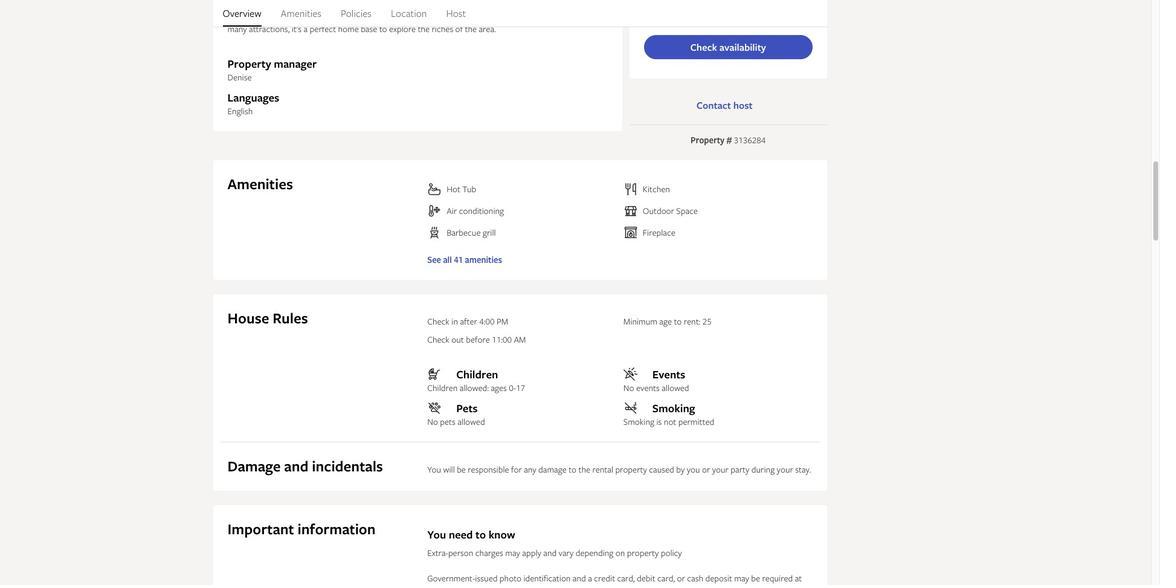 Task type: describe. For each thing, give the bounding box(es) containing it.
barbecue
[[447, 227, 481, 238]]

cash
[[688, 573, 704, 584]]

17
[[516, 382, 526, 394]]

incidental
[[472, 583, 507, 585]]

location
[[391, 7, 427, 20]]

check for check out before 11:00 am
[[428, 334, 450, 345]]

1 vertical spatial amenities
[[228, 174, 293, 194]]

kitchen
[[643, 183, 670, 195]]

contact
[[697, 99, 731, 112]]

languages
[[228, 90, 280, 105]]

grill
[[483, 227, 496, 238]]

minimum
[[624, 316, 658, 327]]

to for rent:
[[674, 316, 682, 327]]

english
[[228, 105, 253, 117]]

amenities inside list
[[281, 7, 322, 20]]

ages
[[491, 382, 507, 394]]

extra-
[[428, 547, 449, 559]]

after
[[460, 316, 477, 327]]

property manager denise
[[228, 56, 317, 83]]

pm
[[497, 316, 509, 327]]

outdoor space
[[643, 205, 698, 216]]

1 card, from the left
[[618, 573, 635, 584]]

charges inside government-issued photo identification and a credit card, debit card, or cash deposit may be required at check-in for incidental charges
[[509, 583, 537, 585]]

0 horizontal spatial and
[[284, 456, 309, 476]]

caused
[[649, 464, 675, 475]]

events
[[653, 367, 686, 382]]

information
[[298, 519, 376, 539]]

you for you need to know
[[428, 527, 446, 542]]

amenities link
[[281, 0, 322, 27]]

contact host
[[697, 99, 753, 112]]

0 vertical spatial may
[[506, 547, 520, 559]]

check-
[[428, 583, 451, 585]]

list containing overview
[[213, 0, 827, 27]]

check for check in after 4:00 pm
[[428, 316, 450, 327]]

property # 3136284
[[691, 134, 766, 146]]

host link
[[446, 0, 466, 27]]

before
[[466, 334, 490, 345]]

you
[[687, 464, 700, 475]]

no for events
[[624, 382, 635, 394]]

damage
[[539, 464, 567, 475]]

languages english
[[228, 90, 280, 117]]

out
[[452, 334, 464, 345]]

allowed for pets
[[458, 416, 485, 427]]

extra-person charges may apply and vary depending on property policy
[[428, 547, 682, 559]]

in inside government-issued photo identification and a credit card, debit card, or cash deposit may be required at check-in for incidental charges
[[451, 583, 458, 585]]

vary
[[559, 547, 574, 559]]

or inside government-issued photo identification and a credit card, debit card, or cash deposit may be required at check-in for incidental charges
[[677, 573, 686, 584]]

tub
[[463, 183, 476, 195]]

0 vertical spatial charges
[[476, 547, 504, 559]]

deposit
[[706, 573, 733, 584]]

0-
[[509, 382, 516, 394]]

4:00
[[480, 316, 495, 327]]

air
[[447, 205, 457, 216]]

contact host link
[[687, 93, 763, 117]]

smoking is not permitted
[[624, 416, 715, 427]]

the
[[579, 464, 591, 475]]

3136284
[[734, 134, 766, 146]]

credit
[[594, 573, 615, 584]]

see
[[428, 254, 441, 265]]

manager
[[274, 56, 317, 71]]

0 vertical spatial for
[[511, 464, 522, 475]]

you need to know
[[428, 527, 516, 542]]

stay.
[[796, 464, 812, 475]]

1 vertical spatial property
[[627, 547, 659, 559]]

issued
[[475, 573, 498, 584]]

am
[[514, 334, 526, 345]]

check availability
[[691, 41, 766, 54]]

important
[[228, 519, 294, 539]]

required
[[763, 573, 793, 584]]

incidentals
[[312, 456, 383, 476]]

government-
[[428, 573, 475, 584]]

no for pets
[[428, 416, 438, 427]]

hot
[[447, 183, 461, 195]]

damage and incidentals
[[228, 456, 383, 476]]

you for you will be responsible for any damage to the rental property caused by you or your party during your stay.
[[428, 464, 441, 475]]

you will be responsible for any damage to the rental property caused by you or your party during your stay.
[[428, 464, 812, 475]]

barbecue grill
[[447, 227, 496, 238]]

events
[[637, 382, 660, 394]]

pets
[[440, 416, 456, 427]]

#
[[727, 134, 732, 146]]

not
[[664, 416, 677, 427]]

availability
[[720, 41, 766, 54]]

house
[[228, 308, 269, 328]]

all
[[443, 254, 452, 265]]

check availability button
[[644, 35, 813, 59]]

41
[[454, 254, 463, 265]]

responsible
[[468, 464, 509, 475]]

0 vertical spatial in
[[452, 316, 458, 327]]



Task type: locate. For each thing, give the bounding box(es) containing it.
or right you at the right bottom of the page
[[702, 464, 711, 475]]

location link
[[391, 0, 427, 27]]

depending
[[576, 547, 614, 559]]

1 horizontal spatial no
[[624, 382, 635, 394]]

0 horizontal spatial or
[[677, 573, 686, 584]]

1 horizontal spatial or
[[702, 464, 711, 475]]

1 vertical spatial in
[[451, 583, 458, 585]]

1 vertical spatial you
[[428, 527, 446, 542]]

to right age
[[674, 316, 682, 327]]

be inside government-issued photo identification and a credit card, debit card, or cash deposit may be required at check-in for incidental charges
[[752, 573, 761, 584]]

hot tub
[[447, 183, 476, 195]]

0 vertical spatial check
[[691, 41, 718, 54]]

card, right debit
[[658, 573, 675, 584]]

house rules
[[228, 308, 308, 328]]

1 horizontal spatial property
[[691, 134, 725, 146]]

see all 41 amenities button
[[428, 254, 813, 265]]

0 horizontal spatial be
[[457, 464, 466, 475]]

you
[[428, 464, 441, 475], [428, 527, 446, 542]]

0 vertical spatial you
[[428, 464, 441, 475]]

2 card, from the left
[[658, 573, 675, 584]]

card,
[[618, 573, 635, 584], [658, 573, 675, 584]]

air conditioning
[[447, 205, 504, 216]]

charges down the apply
[[509, 583, 537, 585]]

card, left debit
[[618, 573, 635, 584]]

1 you from the top
[[428, 464, 441, 475]]

no left pets
[[428, 416, 438, 427]]

overview
[[223, 7, 262, 20]]

children down check out before 11:00 am
[[457, 367, 498, 382]]

check
[[691, 41, 718, 54], [428, 316, 450, 327], [428, 334, 450, 345]]

be right will
[[457, 464, 466, 475]]

0 vertical spatial or
[[702, 464, 711, 475]]

space
[[677, 205, 698, 216]]

property right on on the bottom right
[[627, 547, 659, 559]]

1 vertical spatial or
[[677, 573, 686, 584]]

1 vertical spatial be
[[752, 573, 761, 584]]

you up extra-
[[428, 527, 446, 542]]

pets
[[457, 401, 478, 416]]

damage
[[228, 456, 281, 476]]

person
[[449, 547, 474, 559]]

25
[[703, 316, 712, 327]]

1 your from the left
[[713, 464, 729, 475]]

1 vertical spatial allowed
[[458, 416, 485, 427]]

check left after
[[428, 316, 450, 327]]

property
[[616, 464, 647, 475], [627, 547, 659, 559]]

property inside property manager denise
[[228, 56, 271, 71]]

host
[[734, 99, 753, 112]]

1 vertical spatial for
[[460, 583, 470, 585]]

be
[[457, 464, 466, 475], [752, 573, 761, 584]]

1 vertical spatial property
[[691, 134, 725, 146]]

2 horizontal spatial to
[[674, 316, 682, 327]]

allowed right pets
[[458, 416, 485, 427]]

may left the apply
[[506, 547, 520, 559]]

0 horizontal spatial for
[[460, 583, 470, 585]]

no
[[624, 382, 635, 394], [428, 416, 438, 427]]

by
[[677, 464, 685, 475]]

smoking down no events allowed
[[653, 401, 695, 416]]

check inside button
[[691, 41, 718, 54]]

permitted
[[679, 416, 715, 427]]

your
[[713, 464, 729, 475], [777, 464, 794, 475]]

debit
[[637, 573, 656, 584]]

host
[[446, 7, 466, 20]]

to for know
[[476, 527, 486, 542]]

rules
[[273, 308, 308, 328]]

2 vertical spatial to
[[476, 527, 486, 542]]

1 horizontal spatial your
[[777, 464, 794, 475]]

your left party at bottom right
[[713, 464, 729, 475]]

minimum age to rent: 25
[[624, 316, 712, 327]]

1 vertical spatial and
[[544, 547, 557, 559]]

0 horizontal spatial property
[[228, 56, 271, 71]]

for inside government-issued photo identification and a credit card, debit card, or cash deposit may be required at check-in for incidental charges
[[460, 583, 470, 585]]

denise
[[228, 71, 252, 83]]

may inside government-issued photo identification and a credit card, debit card, or cash deposit may be required at check-in for incidental charges
[[735, 573, 750, 584]]

1 horizontal spatial be
[[752, 573, 761, 584]]

charges down know
[[476, 547, 504, 559]]

1 horizontal spatial charges
[[509, 583, 537, 585]]

11:00
[[492, 334, 512, 345]]

children for children
[[457, 367, 498, 382]]

may
[[506, 547, 520, 559], [735, 573, 750, 584]]

identification
[[524, 573, 571, 584]]

apply
[[523, 547, 542, 559]]

amenities
[[465, 254, 502, 265]]

0 vertical spatial amenities
[[281, 7, 322, 20]]

in
[[452, 316, 458, 327], [451, 583, 458, 585]]

for left any in the left of the page
[[511, 464, 522, 475]]

outdoor
[[643, 205, 675, 216]]

allowed right events
[[662, 382, 690, 394]]

no events allowed
[[624, 382, 690, 394]]

0 vertical spatial property
[[228, 56, 271, 71]]

check left out at bottom left
[[428, 334, 450, 345]]

in left after
[[452, 316, 458, 327]]

check left availability
[[691, 41, 718, 54]]

photo
[[500, 573, 522, 584]]

smoking for smoking
[[653, 401, 695, 416]]

0 vertical spatial allowed
[[662, 382, 690, 394]]

children left allowed:
[[428, 382, 458, 394]]

0 horizontal spatial your
[[713, 464, 729, 475]]

will
[[443, 464, 455, 475]]

1 horizontal spatial card,
[[658, 573, 675, 584]]

property for property manager
[[228, 56, 271, 71]]

1 vertical spatial may
[[735, 573, 750, 584]]

property for property #
[[691, 134, 725, 146]]

0 horizontal spatial no
[[428, 416, 438, 427]]

2 horizontal spatial and
[[573, 573, 586, 584]]

no left events
[[624, 382, 635, 394]]

2 vertical spatial check
[[428, 334, 450, 345]]

or left cash at right bottom
[[677, 573, 686, 584]]

1 vertical spatial charges
[[509, 583, 537, 585]]

1 vertical spatial check
[[428, 316, 450, 327]]

for left issued
[[460, 583, 470, 585]]

and right damage
[[284, 456, 309, 476]]

and inside government-issued photo identification and a credit card, debit card, or cash deposit may be required at check-in for incidental charges
[[573, 573, 586, 584]]

list
[[213, 0, 827, 27]]

1 vertical spatial no
[[428, 416, 438, 427]]

allowed:
[[460, 382, 489, 394]]

your left stay.
[[777, 464, 794, 475]]

1 horizontal spatial and
[[544, 547, 557, 559]]

rental
[[593, 464, 614, 475]]

smoking for smoking is not permitted
[[624, 416, 655, 427]]

2 you from the top
[[428, 527, 446, 542]]

0 vertical spatial be
[[457, 464, 466, 475]]

and
[[284, 456, 309, 476], [544, 547, 557, 559], [573, 573, 586, 584]]

property
[[228, 56, 271, 71], [691, 134, 725, 146]]

check for check availability
[[691, 41, 718, 54]]

0 vertical spatial no
[[624, 382, 635, 394]]

1 horizontal spatial to
[[569, 464, 577, 475]]

children for children allowed: ages 0-17
[[428, 382, 458, 394]]

0 horizontal spatial may
[[506, 547, 520, 559]]

and left vary
[[544, 547, 557, 559]]

overview link
[[223, 0, 262, 27]]

children allowed: ages 0-17
[[428, 382, 526, 394]]

conditioning
[[459, 205, 504, 216]]

is
[[657, 416, 662, 427]]

during
[[752, 464, 775, 475]]

at
[[795, 573, 802, 584]]

on
[[616, 547, 625, 559]]

1 horizontal spatial for
[[511, 464, 522, 475]]

no pets allowed
[[428, 416, 485, 427]]

smoking left is
[[624, 416, 655, 427]]

to right need
[[476, 527, 486, 542]]

0 horizontal spatial allowed
[[458, 416, 485, 427]]

a
[[588, 573, 592, 584]]

charges
[[476, 547, 504, 559], [509, 583, 537, 585]]

property up languages
[[228, 56, 271, 71]]

need
[[449, 527, 473, 542]]

children
[[457, 367, 498, 382], [428, 382, 458, 394]]

to left the the
[[569, 464, 577, 475]]

1 horizontal spatial may
[[735, 573, 750, 584]]

government-issued photo identification and a credit card, debit card, or cash deposit may be required at check-in for incidental charges
[[428, 573, 802, 585]]

check in after 4:00 pm
[[428, 316, 509, 327]]

for
[[511, 464, 522, 475], [460, 583, 470, 585]]

policies link
[[341, 0, 372, 27]]

important information
[[228, 519, 376, 539]]

to
[[674, 316, 682, 327], [569, 464, 577, 475], [476, 527, 486, 542]]

party
[[731, 464, 750, 475]]

in down person
[[451, 583, 458, 585]]

0 vertical spatial property
[[616, 464, 647, 475]]

1 vertical spatial to
[[569, 464, 577, 475]]

0 horizontal spatial card,
[[618, 573, 635, 584]]

allowed for events
[[662, 382, 690, 394]]

fireplace
[[643, 227, 676, 238]]

property left "#" at top right
[[691, 134, 725, 146]]

0 vertical spatial to
[[674, 316, 682, 327]]

property right rental
[[616, 464, 647, 475]]

you left will
[[428, 464, 441, 475]]

may right deposit
[[735, 573, 750, 584]]

0 horizontal spatial to
[[476, 527, 486, 542]]

2 vertical spatial and
[[573, 573, 586, 584]]

be left required
[[752, 573, 761, 584]]

0 horizontal spatial charges
[[476, 547, 504, 559]]

and left a
[[573, 573, 586, 584]]

any
[[524, 464, 537, 475]]

2 your from the left
[[777, 464, 794, 475]]

0 vertical spatial and
[[284, 456, 309, 476]]

1 horizontal spatial allowed
[[662, 382, 690, 394]]



Task type: vqa. For each thing, say whether or not it's contained in the screenshot.
the bottom Premier Host
no



